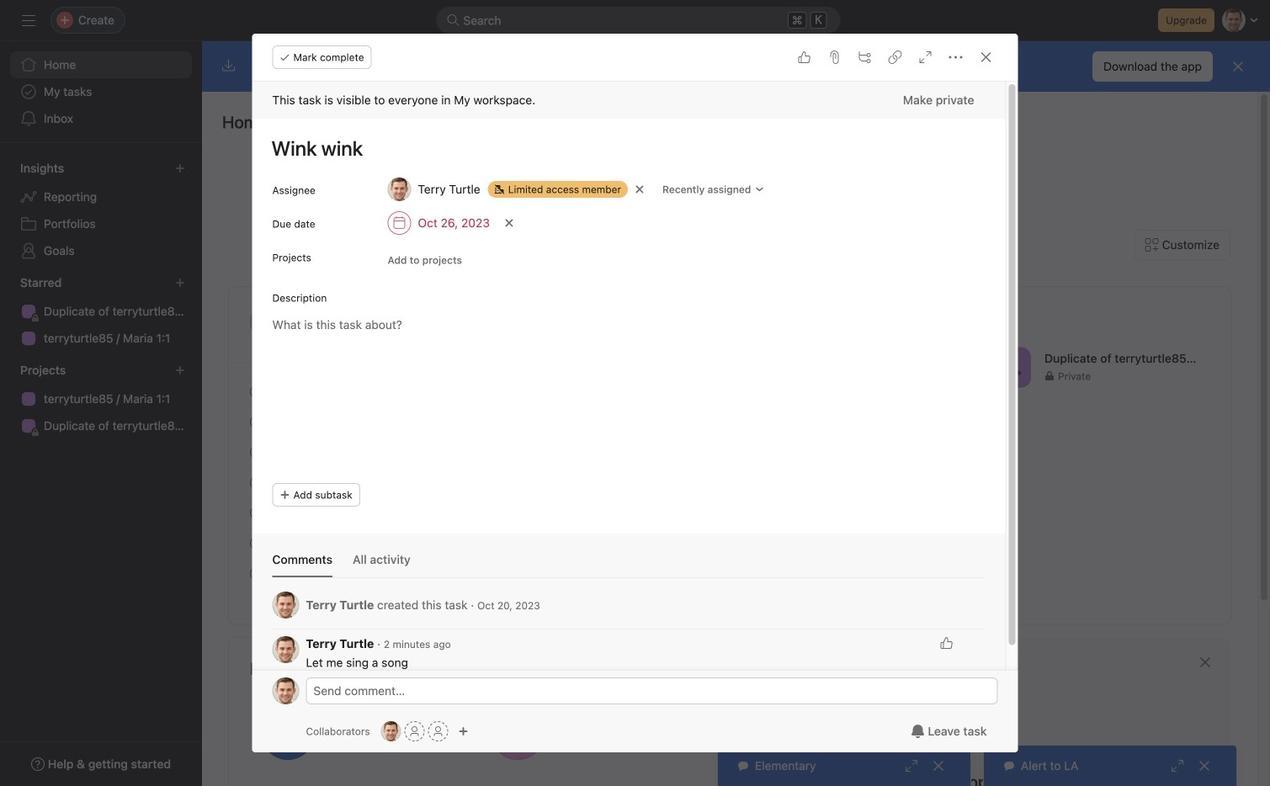 Task type: vqa. For each thing, say whether or not it's contained in the screenshot.
'View profile' icon at left top
yes



Task type: locate. For each thing, give the bounding box(es) containing it.
4 mark complete image from the top
[[247, 503, 267, 523]]

1 vertical spatial mark complete checkbox
[[247, 443, 267, 463]]

projects element
[[0, 355, 202, 443]]

main content
[[252, 82, 1006, 694]]

insights element
[[0, 153, 202, 268]]

global element
[[0, 41, 202, 142]]

mark complete image
[[247, 382, 267, 402], [247, 443, 267, 463], [247, 473, 267, 493], [247, 503, 267, 523], [247, 534, 267, 554], [247, 564, 267, 584]]

attachments: add a file to this task, wink wink image
[[828, 51, 842, 64]]

close task pane image
[[980, 51, 993, 64]]

list item
[[765, 347, 807, 389], [230, 529, 724, 559], [230, 559, 724, 589]]

1 horizontal spatial add or remove collaborators image
[[459, 727, 469, 737]]

mark complete image for first mark complete checkbox from the bottom of the page
[[247, 564, 267, 584]]

Mark complete checkbox
[[247, 382, 267, 402], [247, 473, 267, 493], [247, 503, 267, 523], [247, 534, 267, 554], [247, 564, 267, 584]]

2 mark complete checkbox from the top
[[247, 443, 267, 463]]

prominent image
[[447, 13, 460, 27]]

3 mark complete image from the top
[[247, 473, 267, 493]]

hide sidebar image
[[22, 13, 35, 27]]

mark complete image for 2nd mark complete checkbox from the top of the page
[[247, 473, 267, 493]]

2 mark complete checkbox from the top
[[247, 473, 267, 493]]

0 likes. click to like this task comment image
[[940, 637, 954, 650]]

0 likes. click to like this task image
[[798, 51, 812, 64]]

Task Name text field
[[261, 129, 986, 168]]

5 mark complete image from the top
[[247, 534, 267, 554]]

1 mark complete image from the top
[[247, 382, 267, 402]]

close image
[[1199, 760, 1212, 773]]

expand alert to la image
[[1172, 760, 1185, 773]]

open user profile image
[[272, 678, 299, 705]]

wink wink dialog
[[252, 34, 1019, 753]]

0 vertical spatial open user profile image
[[272, 592, 299, 619]]

expand elementary image
[[905, 760, 919, 773]]

1 vertical spatial open user profile image
[[272, 637, 299, 664]]

mark complete image for 1st mark complete checkbox from the top of the page
[[247, 382, 267, 402]]

remove assignee image
[[635, 184, 645, 195]]

add subtask image
[[859, 51, 872, 64]]

0 vertical spatial mark complete checkbox
[[247, 412, 267, 433]]

mark complete image
[[247, 412, 267, 433]]

tab list
[[272, 551, 986, 579]]

add or remove collaborators image
[[381, 722, 401, 742], [459, 727, 469, 737]]

0 horizontal spatial add or remove collaborators image
[[381, 722, 401, 742]]

dismiss image
[[1232, 60, 1246, 73]]

6 mark complete image from the top
[[247, 564, 267, 584]]

Mark complete checkbox
[[247, 412, 267, 433], [247, 443, 267, 463]]

open user profile image
[[272, 592, 299, 619], [272, 637, 299, 664]]



Task type: describe. For each thing, give the bounding box(es) containing it.
rocket image
[[1001, 358, 1022, 378]]

4 mark complete checkbox from the top
[[247, 534, 267, 554]]

mark complete image for third mark complete checkbox from the bottom of the page
[[247, 503, 267, 523]]

main content inside wink wink dialog
[[252, 82, 1006, 694]]

1 mark complete checkbox from the top
[[247, 412, 267, 433]]

copy task link image
[[889, 51, 902, 64]]

clear due date image
[[504, 218, 515, 228]]

mark complete image for second mark complete checkbox from the bottom of the page
[[247, 534, 267, 554]]

5 mark complete checkbox from the top
[[247, 564, 267, 584]]

starred element
[[0, 268, 202, 355]]

3 mark complete checkbox from the top
[[247, 503, 267, 523]]

2 mark complete image from the top
[[247, 443, 267, 463]]

view profile image
[[250, 302, 291, 342]]

close image
[[932, 760, 946, 773]]

tab list inside main content
[[272, 551, 986, 579]]

1 open user profile image from the top
[[272, 592, 299, 619]]

2 open user profile image from the top
[[272, 637, 299, 664]]

more actions for this task image
[[950, 51, 963, 64]]

dismiss image
[[1199, 656, 1213, 670]]

1 mark complete checkbox from the top
[[247, 382, 267, 402]]

full screen image
[[919, 51, 933, 64]]



